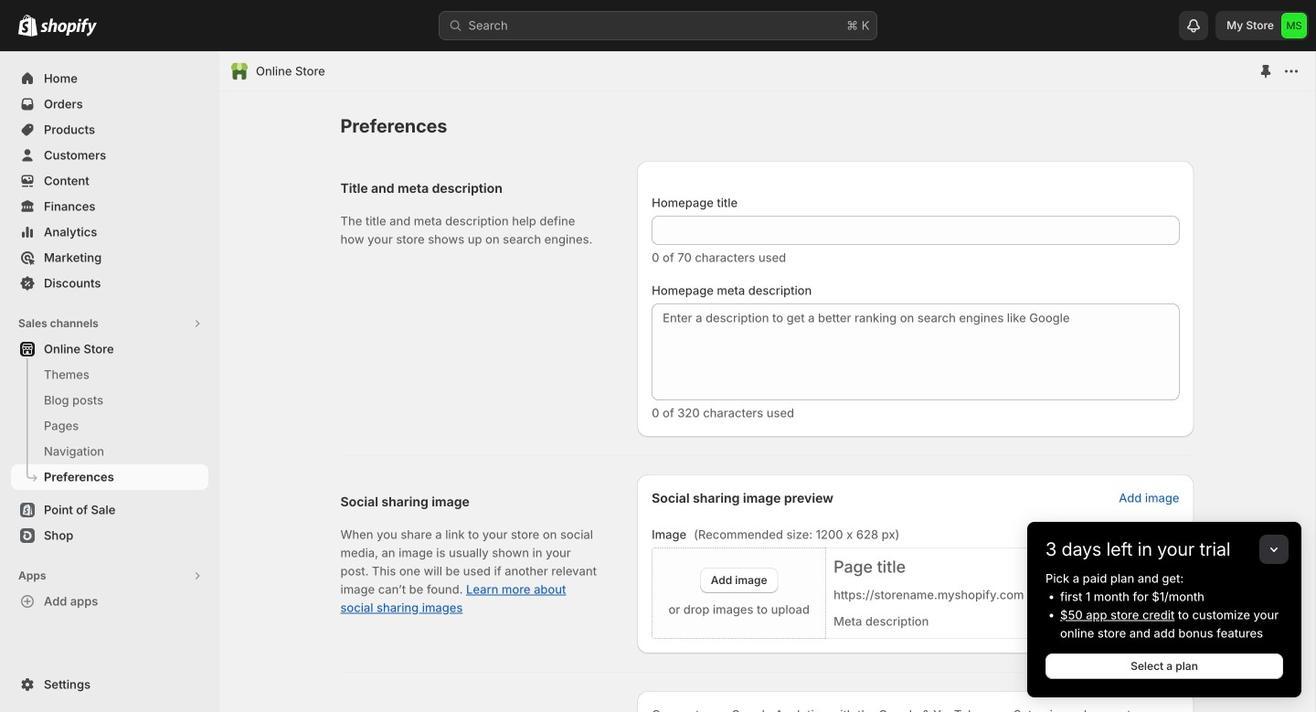 Task type: vqa. For each thing, say whether or not it's contained in the screenshot.
the left SHOPIFY image
yes



Task type: describe. For each thing, give the bounding box(es) containing it.
0 horizontal spatial shopify image
[[18, 14, 37, 36]]



Task type: locate. For each thing, give the bounding box(es) containing it.
shopify image
[[18, 14, 37, 36], [40, 18, 97, 36]]

online store image
[[230, 62, 249, 80]]

1 horizontal spatial shopify image
[[40, 18, 97, 36]]

my store image
[[1282, 13, 1308, 38]]



